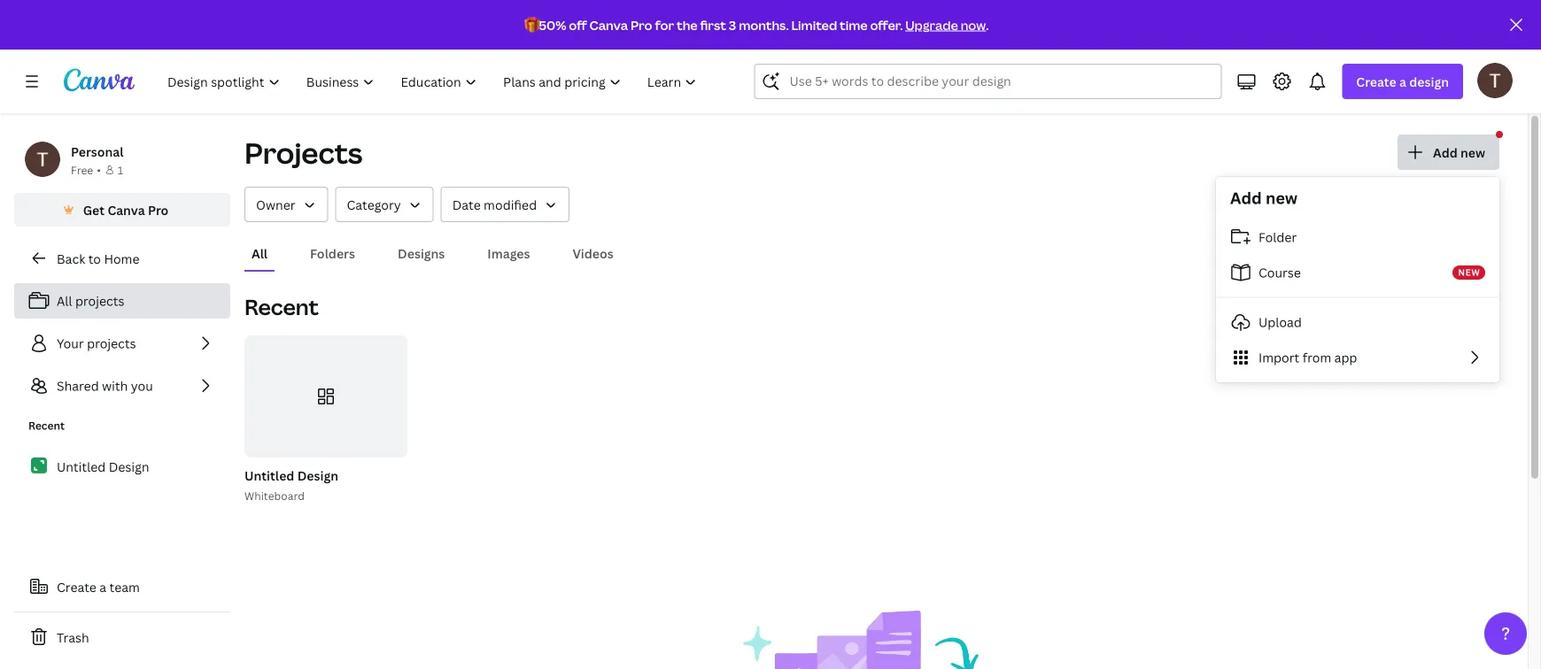 Task type: describe. For each thing, give the bounding box(es) containing it.
Date modified button
[[441, 187, 570, 222]]

you
[[131, 378, 153, 395]]

whiteboard
[[245, 489, 305, 503]]

untitled design link
[[14, 448, 230, 486]]

1 horizontal spatial pro
[[631, 16, 653, 33]]

designs button
[[391, 237, 452, 270]]

videos button
[[566, 237, 621, 270]]

the
[[677, 16, 698, 33]]

design
[[1410, 73, 1450, 90]]

team
[[109, 579, 140, 596]]

time
[[840, 16, 868, 33]]

🎁 50% off canva pro for the first 3 months. limited time offer. upgrade now .
[[524, 16, 989, 33]]

projects
[[245, 134, 363, 172]]

design for untitled design
[[109, 459, 149, 476]]

shared with you
[[57, 378, 153, 395]]

1
[[118, 163, 123, 177]]

new
[[1459, 267, 1481, 279]]

0 vertical spatial recent
[[245, 293, 319, 322]]

a for design
[[1400, 73, 1407, 90]]

add new inside add new dropdown button
[[1434, 144, 1486, 161]]

projects for all projects
[[75, 293, 124, 310]]

pro inside button
[[148, 202, 169, 218]]

menu containing folder
[[1217, 220, 1500, 376]]

create for create a team
[[57, 579, 96, 596]]

upload
[[1259, 314, 1303, 331]]

all for all projects
[[57, 293, 72, 310]]

limited
[[792, 16, 838, 33]]

terry turtle image
[[1478, 63, 1514, 98]]

0 vertical spatial canva
[[590, 16, 628, 33]]

modified
[[484, 196, 537, 213]]

design for untitled design whiteboard
[[297, 467, 338, 484]]

all projects link
[[14, 284, 230, 319]]

shared with you link
[[14, 369, 230, 404]]

create a design
[[1357, 73, 1450, 90]]

owner
[[256, 196, 296, 213]]

offer.
[[871, 16, 903, 33]]

🎁
[[524, 16, 537, 33]]

a for team
[[100, 579, 106, 596]]

back to home link
[[14, 241, 230, 276]]

Category button
[[335, 187, 434, 222]]

untitled design
[[57, 459, 149, 476]]

untitled for untitled design whiteboard
[[245, 467, 294, 484]]

all for all
[[252, 245, 268, 262]]

images button
[[481, 237, 537, 270]]

all button
[[245, 237, 275, 270]]

folders
[[310, 245, 355, 262]]

back
[[57, 250, 85, 267]]

add new button
[[1398, 135, 1500, 170]]

untitled design whiteboard
[[245, 467, 338, 503]]

3
[[729, 16, 737, 33]]

folder button
[[1217, 220, 1500, 255]]

0 horizontal spatial add
[[1231, 187, 1263, 209]]

50%
[[539, 16, 567, 33]]

import from app
[[1259, 350, 1358, 366]]

designs
[[398, 245, 445, 262]]

to
[[88, 250, 101, 267]]



Task type: vqa. For each thing, say whether or not it's contained in the screenshot.
Circle Icon
no



Task type: locate. For each thing, give the bounding box(es) containing it.
free
[[71, 163, 93, 177]]

untitled down shared
[[57, 459, 106, 476]]

app
[[1335, 350, 1358, 366]]

0 horizontal spatial design
[[109, 459, 149, 476]]

off
[[569, 16, 587, 33]]

all up your at the left
[[57, 293, 72, 310]]

design inside "untitled design" link
[[109, 459, 149, 476]]

canva right get
[[108, 202, 145, 218]]

design
[[109, 459, 149, 476], [297, 467, 338, 484]]

1 horizontal spatial recent
[[245, 293, 319, 322]]

create a team button
[[14, 570, 230, 605]]

canva
[[590, 16, 628, 33], [108, 202, 145, 218]]

folders button
[[303, 237, 362, 270]]

canva inside button
[[108, 202, 145, 218]]

add up "folder"
[[1231, 187, 1263, 209]]

1 vertical spatial pro
[[148, 202, 169, 218]]

for
[[655, 16, 674, 33]]

1 vertical spatial canva
[[108, 202, 145, 218]]

0 horizontal spatial untitled
[[57, 459, 106, 476]]

create inside button
[[57, 579, 96, 596]]

all
[[252, 245, 268, 262], [57, 293, 72, 310]]

1 vertical spatial add new
[[1231, 187, 1298, 209]]

create
[[1357, 73, 1397, 90], [57, 579, 96, 596]]

create a team
[[57, 579, 140, 596]]

home
[[104, 250, 140, 267]]

0 vertical spatial pro
[[631, 16, 653, 33]]

canva right off
[[590, 16, 628, 33]]

1 horizontal spatial new
[[1461, 144, 1486, 161]]

create for create a design
[[1357, 73, 1397, 90]]

now
[[961, 16, 986, 33]]

all projects
[[57, 293, 124, 310]]

0 vertical spatial create
[[1357, 73, 1397, 90]]

date
[[453, 196, 481, 213]]

get canva pro button
[[14, 193, 230, 227]]

new down terry turtle image
[[1461, 144, 1486, 161]]

new
[[1461, 144, 1486, 161], [1266, 187, 1298, 209]]

1 vertical spatial create
[[57, 579, 96, 596]]

untitled inside untitled design whiteboard
[[245, 467, 294, 484]]

videos
[[573, 245, 614, 262]]

months.
[[739, 16, 789, 33]]

0 horizontal spatial a
[[100, 579, 106, 596]]

projects down the back to home
[[75, 293, 124, 310]]

folder
[[1259, 229, 1298, 246]]

1 vertical spatial all
[[57, 293, 72, 310]]

1 horizontal spatial canva
[[590, 16, 628, 33]]

upgrade
[[906, 16, 959, 33]]

add new up "folder"
[[1231, 187, 1298, 209]]

new inside dropdown button
[[1461, 144, 1486, 161]]

new up "folder"
[[1266, 187, 1298, 209]]

add
[[1434, 144, 1458, 161], [1231, 187, 1263, 209]]

design inside untitled design whiteboard
[[297, 467, 338, 484]]

personal
[[71, 143, 124, 160]]

menu
[[1217, 220, 1500, 376]]

list containing all projects
[[14, 284, 230, 404]]

pro up back to home link
[[148, 202, 169, 218]]

a left team
[[100, 579, 106, 596]]

untitled
[[57, 459, 106, 476], [245, 467, 294, 484]]

untitled up whiteboard
[[245, 467, 294, 484]]

0 horizontal spatial canva
[[108, 202, 145, 218]]

trash
[[57, 630, 89, 646]]

your projects
[[57, 335, 136, 352]]

free •
[[71, 163, 101, 177]]

0 vertical spatial a
[[1400, 73, 1407, 90]]

pro left for
[[631, 16, 653, 33]]

create a design button
[[1343, 64, 1464, 99]]

list
[[14, 284, 230, 404]]

a inside button
[[100, 579, 106, 596]]

0 horizontal spatial pro
[[148, 202, 169, 218]]

a left design
[[1400, 73, 1407, 90]]

course
[[1259, 265, 1302, 281]]

your projects link
[[14, 326, 230, 362]]

0 vertical spatial new
[[1461, 144, 1486, 161]]

0 vertical spatial add new
[[1434, 144, 1486, 161]]

1 horizontal spatial a
[[1400, 73, 1407, 90]]

0 vertical spatial all
[[252, 245, 268, 262]]

first
[[700, 16, 727, 33]]

1 vertical spatial new
[[1266, 187, 1298, 209]]

recent down shared
[[28, 419, 65, 433]]

import
[[1259, 350, 1300, 366]]

import from app button
[[1217, 340, 1500, 376]]

1 horizontal spatial untitled
[[245, 467, 294, 484]]

untitled inside "untitled design" link
[[57, 459, 106, 476]]

projects inside all projects link
[[75, 293, 124, 310]]

get
[[83, 202, 105, 218]]

1 vertical spatial add
[[1231, 187, 1263, 209]]

.
[[986, 16, 989, 33]]

get canva pro
[[83, 202, 169, 218]]

•
[[97, 163, 101, 177]]

create left team
[[57, 579, 96, 596]]

1 horizontal spatial create
[[1357, 73, 1397, 90]]

design down shared with you link
[[109, 459, 149, 476]]

shared
[[57, 378, 99, 395]]

from
[[1303, 350, 1332, 366]]

a inside dropdown button
[[1400, 73, 1407, 90]]

Owner button
[[245, 187, 328, 222]]

with
[[102, 378, 128, 395]]

0 horizontal spatial create
[[57, 579, 96, 596]]

projects
[[75, 293, 124, 310], [87, 335, 136, 352]]

create inside dropdown button
[[1357, 73, 1397, 90]]

0 horizontal spatial recent
[[28, 419, 65, 433]]

projects for your projects
[[87, 335, 136, 352]]

untitled design button
[[245, 465, 338, 487]]

recent down the all button
[[245, 293, 319, 322]]

0 vertical spatial projects
[[75, 293, 124, 310]]

pro
[[631, 16, 653, 33], [148, 202, 169, 218]]

add inside dropdown button
[[1434, 144, 1458, 161]]

0 horizontal spatial add new
[[1231, 187, 1298, 209]]

add new down design
[[1434, 144, 1486, 161]]

a
[[1400, 73, 1407, 90], [100, 579, 106, 596]]

1 vertical spatial recent
[[28, 419, 65, 433]]

recent
[[245, 293, 319, 322], [28, 419, 65, 433]]

0 horizontal spatial new
[[1266, 187, 1298, 209]]

projects right your at the left
[[87, 335, 136, 352]]

Search search field
[[790, 65, 1187, 98]]

create left design
[[1357, 73, 1397, 90]]

1 horizontal spatial all
[[252, 245, 268, 262]]

images
[[488, 245, 530, 262]]

add down design
[[1434, 144, 1458, 161]]

0 vertical spatial add
[[1434, 144, 1458, 161]]

back to home
[[57, 250, 140, 267]]

trash link
[[14, 620, 230, 656]]

add new
[[1434, 144, 1486, 161], [1231, 187, 1298, 209]]

1 horizontal spatial design
[[297, 467, 338, 484]]

design up whiteboard
[[297, 467, 338, 484]]

0 horizontal spatial all
[[57, 293, 72, 310]]

your
[[57, 335, 84, 352]]

date modified
[[453, 196, 537, 213]]

projects inside your projects link
[[87, 335, 136, 352]]

untitled for untitled design
[[57, 459, 106, 476]]

all down owner
[[252, 245, 268, 262]]

top level navigation element
[[156, 64, 712, 99]]

all inside all projects link
[[57, 293, 72, 310]]

None search field
[[754, 64, 1222, 99]]

upload button
[[1217, 305, 1500, 340]]

all inside the all button
[[252, 245, 268, 262]]

category
[[347, 196, 401, 213]]

upgrade now button
[[906, 16, 986, 33]]

1 vertical spatial a
[[100, 579, 106, 596]]

1 horizontal spatial add
[[1434, 144, 1458, 161]]

1 horizontal spatial add new
[[1434, 144, 1486, 161]]

1 vertical spatial projects
[[87, 335, 136, 352]]



